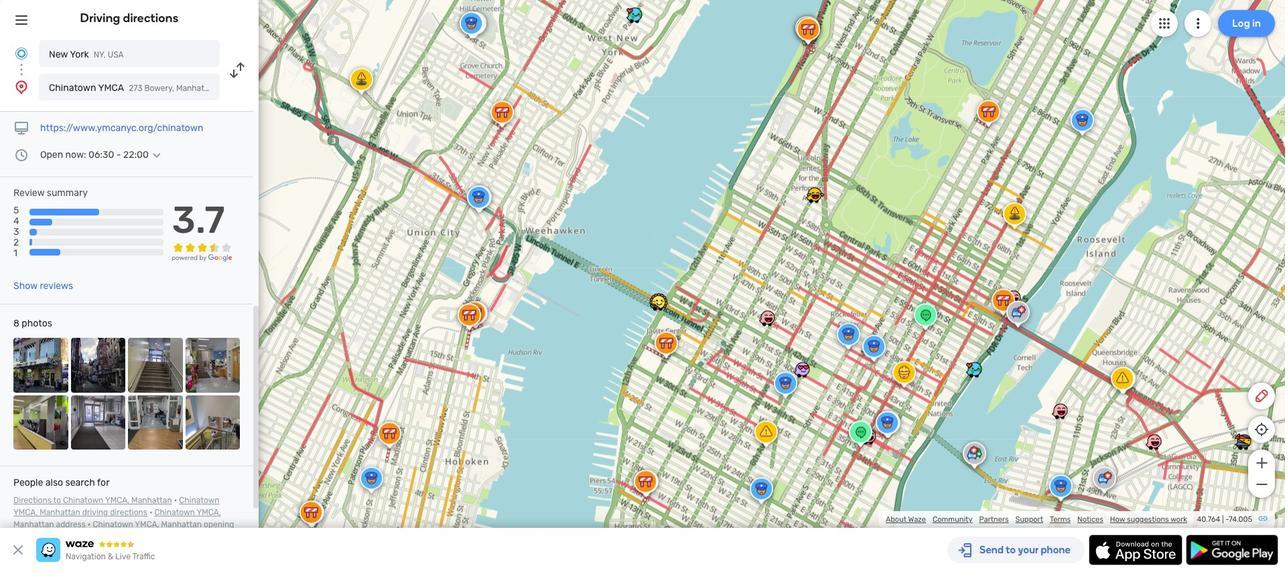 Task type: vqa. For each thing, say whether or not it's contained in the screenshot.
"directions" to the bottom
yes



Task type: locate. For each thing, give the bounding box(es) containing it.
partners link
[[979, 516, 1009, 525]]

chinatown ymca, manhattan address link
[[13, 509, 221, 530]]

ymca, up traffic
[[135, 521, 159, 530]]

chinatown down the york
[[49, 82, 96, 94]]

image 4 of chinatown ymca, manhattan image
[[185, 338, 240, 393]]

manhattan inside chinatown ymca, manhattan opening hours
[[161, 521, 202, 530]]

navigation & live traffic
[[66, 553, 155, 562]]

chinatown down chinatown ymca, manhattan driving directions
[[93, 521, 133, 530]]

- right |
[[1226, 516, 1229, 525]]

hours
[[13, 533, 35, 542]]

driving directions
[[80, 11, 179, 25]]

-
[[116, 149, 121, 161], [1226, 516, 1229, 525]]

ny,
[[94, 50, 106, 60]]

chinatown inside chinatown ymca, manhattan opening hours
[[93, 521, 133, 530]]

manhattan
[[131, 497, 172, 506], [40, 509, 80, 518], [13, 521, 54, 530], [161, 521, 202, 530]]

directions to chinatown ymca, manhattan
[[13, 497, 172, 506]]

manhattan for chinatown ymca, manhattan opening hours
[[161, 521, 202, 530]]

open now: 06:30 - 22:00
[[40, 149, 149, 161]]

chinatown ymca 273 bowery, manhattan, united states
[[49, 82, 272, 94]]

how suggestions work link
[[1110, 516, 1188, 525]]

ymca, inside chinatown ymca, manhattan address
[[197, 509, 221, 518]]

directions up chinatown ymca, manhattan opening hours
[[110, 509, 147, 518]]

location image
[[13, 79, 29, 95]]

open
[[40, 149, 63, 161]]

manhattan down to
[[40, 509, 80, 518]]

photos
[[22, 318, 52, 330]]

suggestions
[[1127, 516, 1169, 525]]

directions
[[13, 497, 51, 506]]

1 vertical spatial directions
[[110, 509, 147, 518]]

people
[[13, 478, 43, 489]]

show
[[13, 281, 38, 292]]

ymca, inside chinatown ymca, manhattan opening hours
[[135, 521, 159, 530]]

opening
[[204, 521, 234, 530]]

notices
[[1078, 516, 1104, 525]]

8
[[13, 318, 19, 330]]

navigation
[[66, 553, 106, 562]]

manhattan left opening
[[161, 521, 202, 530]]

1 vertical spatial -
[[1226, 516, 1229, 525]]

manhattan up hours
[[13, 521, 54, 530]]

0 vertical spatial -
[[116, 149, 121, 161]]

directions to chinatown ymca, manhattan link
[[13, 497, 172, 506]]

06:30
[[89, 149, 114, 161]]

1
[[13, 248, 17, 260]]

image 1 of chinatown ymca, manhattan image
[[13, 338, 68, 393]]

0 horizontal spatial -
[[116, 149, 121, 161]]

image 5 of chinatown ymca, manhattan image
[[13, 396, 68, 450]]

chinatown up opening
[[179, 497, 220, 506]]

&
[[108, 553, 113, 562]]

40.764
[[1197, 516, 1221, 525]]

image 6 of chinatown ymca, manhattan image
[[71, 396, 125, 450]]

community link
[[933, 516, 973, 525]]

ymca
[[98, 82, 124, 94]]

zoom in image
[[1254, 456, 1270, 472]]

1 horizontal spatial -
[[1226, 516, 1229, 525]]

- left 22:00
[[116, 149, 121, 161]]

image 7 of chinatown ymca, manhattan image
[[128, 396, 183, 450]]

chinatown inside chinatown ymca, manhattan address
[[154, 509, 195, 518]]

ymca, for address
[[197, 509, 221, 518]]

bowery,
[[144, 84, 174, 93]]

computer image
[[13, 121, 29, 137]]

manhattan up chinatown ymca, manhattan address
[[131, 497, 172, 506]]

new
[[49, 49, 68, 60]]

ymca, for driving
[[13, 509, 38, 518]]

chinatown ymca, manhattan opening hours
[[13, 521, 234, 542]]

chinatown
[[49, 82, 96, 94], [63, 497, 103, 506], [179, 497, 220, 506], [154, 509, 195, 518], [93, 521, 133, 530]]

directions right driving
[[123, 11, 179, 25]]

search
[[65, 478, 95, 489]]

partners
[[979, 516, 1009, 525]]

ymca,
[[105, 497, 129, 506], [13, 509, 38, 518], [197, 509, 221, 518], [135, 521, 159, 530]]

3.7
[[172, 198, 225, 243]]

directions
[[123, 11, 179, 25], [110, 509, 147, 518]]

22:00
[[123, 149, 149, 161]]

manhattan inside chinatown ymca, manhattan address
[[13, 521, 54, 530]]

ymca, up opening
[[197, 509, 221, 518]]

ymca, down directions
[[13, 509, 38, 518]]

work
[[1171, 516, 1188, 525]]

chinatown for chinatown ymca 273 bowery, manhattan, united states
[[49, 82, 96, 94]]

review
[[13, 188, 44, 199]]

chinatown up traffic
[[154, 509, 195, 518]]

chevron down image
[[149, 150, 165, 161]]

x image
[[10, 543, 26, 559]]

manhattan inside chinatown ymca, manhattan driving directions
[[40, 509, 80, 518]]

to
[[53, 497, 61, 506]]

|
[[1222, 516, 1224, 525]]

chinatown inside chinatown ymca, manhattan driving directions
[[179, 497, 220, 506]]

ymca, inside chinatown ymca, manhattan driving directions
[[13, 509, 38, 518]]

ymca, up "chinatown ymca, manhattan address" link on the bottom left of page
[[105, 497, 129, 506]]

show reviews
[[13, 281, 73, 292]]

3
[[13, 227, 19, 238]]

image 3 of chinatown ymca, manhattan image
[[128, 338, 183, 393]]

community
[[933, 516, 973, 525]]

clock image
[[13, 147, 29, 164]]

review summary
[[13, 188, 88, 199]]



Task type: describe. For each thing, give the bounding box(es) containing it.
273
[[129, 84, 142, 93]]

chinatown ymca, manhattan address
[[13, 509, 221, 530]]

https://www.ymcanyc.org/chinatown
[[40, 123, 203, 134]]

about waze link
[[886, 516, 926, 525]]

for
[[97, 478, 110, 489]]

ymca, for opening
[[135, 521, 159, 530]]

https://www.ymcanyc.org/chinatown link
[[40, 123, 203, 134]]

pencil image
[[1254, 389, 1270, 405]]

chinatown ymca, manhattan driving directions link
[[13, 497, 220, 518]]

8 photos
[[13, 318, 52, 330]]

states
[[248, 84, 272, 93]]

people also search for
[[13, 478, 110, 489]]

terms
[[1050, 516, 1071, 525]]

5 4 3 2 1
[[13, 205, 19, 260]]

new york ny, usa
[[49, 49, 124, 60]]

chinatown for chinatown ymca, manhattan driving directions
[[179, 497, 220, 506]]

reviews
[[40, 281, 73, 292]]

manhattan,
[[176, 84, 219, 93]]

5
[[13, 205, 19, 217]]

current location image
[[13, 46, 29, 62]]

manhattan for chinatown ymca, manhattan address
[[13, 521, 54, 530]]

support
[[1016, 516, 1043, 525]]

about waze community partners support terms notices how suggestions work
[[886, 516, 1188, 525]]

74.005
[[1229, 516, 1253, 525]]

0 vertical spatial directions
[[123, 11, 179, 25]]

address
[[56, 521, 86, 530]]

notices link
[[1078, 516, 1104, 525]]

live
[[115, 553, 131, 562]]

40.764 | -74.005
[[1197, 516, 1253, 525]]

chinatown ymca, manhattan opening hours link
[[13, 521, 234, 542]]

support link
[[1016, 516, 1043, 525]]

now:
[[65, 149, 86, 161]]

link image
[[1258, 514, 1269, 525]]

waze
[[908, 516, 926, 525]]

driving
[[82, 509, 108, 518]]

chinatown ymca, manhattan driving directions
[[13, 497, 220, 518]]

also
[[45, 478, 63, 489]]

image 8 of chinatown ymca, manhattan image
[[185, 396, 240, 450]]

2
[[13, 237, 19, 249]]

york
[[70, 49, 89, 60]]

chinatown up driving
[[63, 497, 103, 506]]

united
[[221, 84, 246, 93]]

terms link
[[1050, 516, 1071, 525]]

manhattan for chinatown ymca, manhattan driving directions
[[40, 509, 80, 518]]

open now: 06:30 - 22:00 button
[[40, 149, 165, 161]]

driving
[[80, 11, 120, 25]]

summary
[[47, 188, 88, 199]]

traffic
[[132, 553, 155, 562]]

about
[[886, 516, 907, 525]]

chinatown for chinatown ymca, manhattan address
[[154, 509, 195, 518]]

4
[[13, 216, 19, 227]]

image 2 of chinatown ymca, manhattan image
[[71, 338, 125, 393]]

how
[[1110, 516, 1125, 525]]

zoom out image
[[1254, 477, 1270, 493]]

directions inside chinatown ymca, manhattan driving directions
[[110, 509, 147, 518]]

usa
[[108, 50, 124, 60]]

chinatown for chinatown ymca, manhattan opening hours
[[93, 521, 133, 530]]



